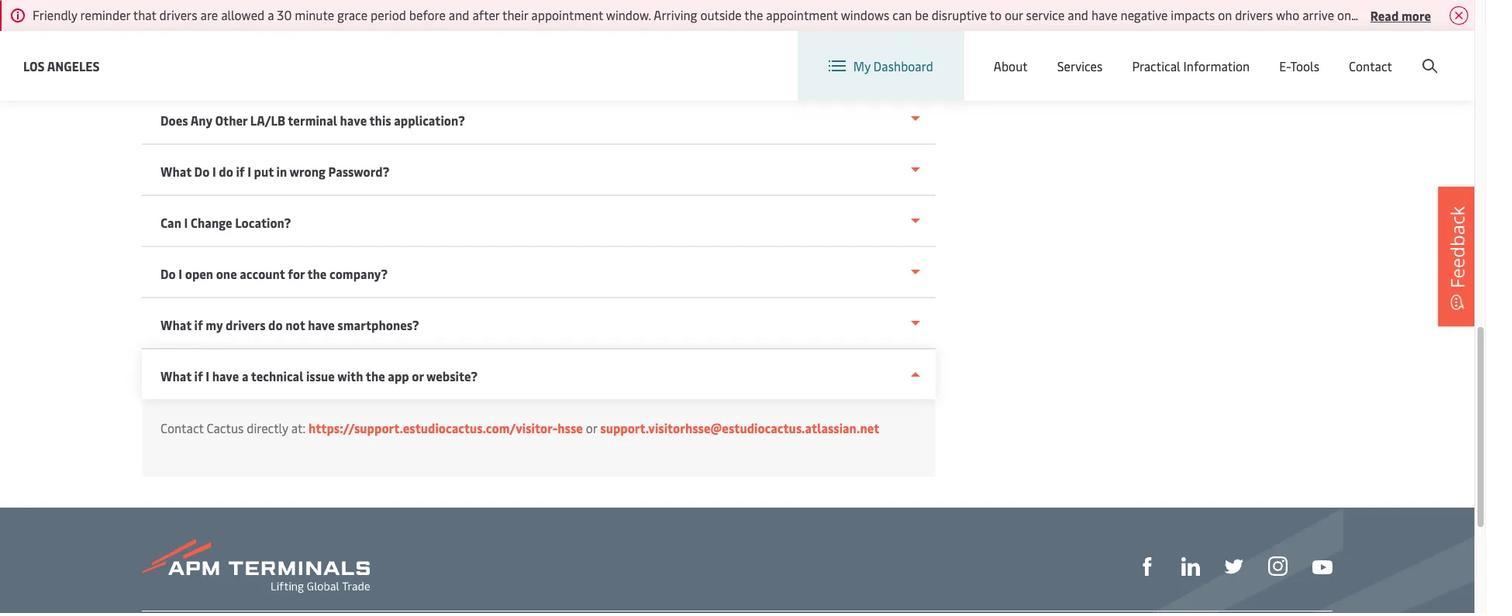 Task type: describe. For each thing, give the bounding box(es) containing it.
friendly reminder that drivers are allowed a 30 minute grace period before and after their appointment window. arriving outside the appointment windows can be disruptive to our service and have negative impacts on drivers who arrive on time. drivers that arrive 
[[33, 6, 1487, 23]]

can
[[161, 214, 181, 231]]

other
[[215, 112, 248, 129]]

disruptive
[[932, 6, 987, 23]]

for
[[288, 265, 305, 282]]

have up location
[[1092, 6, 1118, 23]]

do i open one account for the company? button
[[142, 247, 936, 299]]

a inside dropdown button
[[242, 368, 249, 385]]

2 arrive from the left
[[1453, 6, 1485, 23]]

does
[[161, 112, 188, 129]]

login
[[1320, 45, 1350, 62]]

who
[[1276, 6, 1300, 23]]

contact cactus directly at: https://support.estudiocactus.com/visitor-hsse or support.visitorhsse@estudiocactus.atlassian.net
[[161, 420, 880, 437]]

windows
[[841, 6, 890, 23]]

global
[[1176, 45, 1212, 62]]

minute
[[295, 6, 334, 23]]

login / create account link
[[1291, 31, 1445, 77]]

contact for contact cactus directly at: https://support.estudiocactus.com/visitor-hsse or support.visitorhsse@estudiocactus.atlassian.net
[[161, 420, 204, 437]]

feedback button
[[1439, 186, 1477, 326]]

read more
[[1371, 7, 1432, 24]]

what do i do if i put in wrong password? button
[[142, 145, 936, 196]]

linkedin image
[[1182, 558, 1200, 576]]

at:
[[291, 420, 306, 437]]

contact for contact
[[1349, 57, 1393, 74]]

this
[[369, 112, 391, 129]]

la/lb
[[250, 112, 285, 129]]

does any other la/lb terminal have this application?
[[161, 112, 465, 129]]

time.
[[1355, 6, 1382, 23]]

menu
[[1215, 45, 1247, 62]]

tools
[[1291, 57, 1320, 74]]

shape link
[[1138, 556, 1157, 576]]

do i open one account for the company?
[[161, 265, 388, 282]]

1 horizontal spatial or
[[586, 420, 597, 437]]

impacts
[[1171, 6, 1215, 23]]

grace
[[337, 6, 368, 23]]

about
[[994, 57, 1028, 74]]

terminal
[[288, 112, 337, 129]]

create
[[1361, 45, 1397, 62]]

or inside dropdown button
[[412, 368, 424, 385]]

have inside "dropdown button"
[[340, 112, 367, 129]]

negative
[[1121, 6, 1168, 23]]

have left technical
[[212, 368, 239, 385]]

with
[[338, 368, 363, 385]]

period
[[371, 6, 406, 23]]

be
[[915, 6, 929, 23]]

services
[[1058, 57, 1103, 74]]

issue
[[306, 368, 335, 385]]

after
[[473, 6, 500, 23]]

dashboard
[[874, 57, 934, 74]]

what if i have a technical issue with the app or website?
[[161, 368, 478, 385]]

if for i
[[194, 368, 203, 385]]

do inside dropdown button
[[161, 265, 176, 282]]

drivers for smartphones?
[[226, 316, 266, 333]]

my dashboard button
[[829, 31, 934, 101]]

reminder
[[80, 6, 130, 23]]

https://support.estudiocactus.com/visitor-hsse link
[[309, 420, 583, 437]]

1 appointment from the left
[[531, 6, 603, 23]]

do inside what do i do if i put in wrong password? "dropdown button"
[[219, 163, 233, 180]]

if for my
[[194, 316, 203, 333]]

location?
[[235, 214, 291, 231]]

2 and from the left
[[1068, 6, 1089, 23]]

drivers
[[1385, 6, 1424, 23]]

website?
[[426, 368, 478, 385]]

more
[[1402, 7, 1432, 24]]

can
[[893, 6, 912, 23]]

to
[[990, 6, 1002, 23]]

contact button
[[1349, 31, 1393, 101]]

https://support.estudiocactus.com/visitor-
[[309, 420, 558, 437]]

my dashboard
[[854, 57, 934, 74]]

/
[[1353, 45, 1358, 62]]

what do i do if i put in wrong password?
[[161, 163, 390, 180]]

wrong
[[290, 163, 326, 180]]

hsse
[[558, 420, 583, 437]]

drivers for 30
[[159, 6, 197, 23]]



Task type: vqa. For each thing, say whether or not it's contained in the screenshot.
(310) corresponding to Financial
no



Task type: locate. For each thing, give the bounding box(es) containing it.
instagram image
[[1269, 557, 1288, 577]]

youtube image
[[1313, 561, 1333, 575]]

the right outside
[[745, 6, 763, 23]]

arrive right who on the top of the page
[[1303, 6, 1335, 23]]

do inside the what if my drivers do not have smartphones? dropdown button
[[268, 316, 283, 333]]

do left put
[[219, 163, 233, 180]]

e-tools button
[[1280, 31, 1320, 101]]

drivers left are
[[159, 6, 197, 23]]

1 and from the left
[[449, 6, 470, 23]]

1 vertical spatial or
[[586, 420, 597, 437]]

1 vertical spatial the
[[307, 265, 327, 282]]

contact
[[1349, 57, 1393, 74], [161, 420, 204, 437]]

before
[[409, 6, 446, 23]]

support.visitorhsse@estudiocactus.atlassian.net link
[[600, 420, 880, 437]]

1 horizontal spatial drivers
[[226, 316, 266, 333]]

2 horizontal spatial the
[[745, 6, 763, 23]]

1 vertical spatial do
[[161, 265, 176, 282]]

account
[[1400, 45, 1445, 62]]

1 vertical spatial what
[[161, 316, 192, 333]]

3 what from the top
[[161, 368, 192, 385]]

and left after
[[449, 6, 470, 23]]

on right impacts
[[1218, 6, 1232, 23]]

do down "any"
[[194, 163, 210, 180]]

feedback
[[1445, 206, 1470, 288]]

and right service
[[1068, 6, 1089, 23]]

1 horizontal spatial on
[[1338, 6, 1352, 23]]

appointment left windows
[[766, 6, 838, 23]]

1 horizontal spatial a
[[268, 6, 274, 23]]

practical information
[[1133, 57, 1250, 74]]

that right reminder
[[133, 6, 156, 23]]

switch location button
[[1014, 45, 1126, 62]]

friendly
[[33, 6, 77, 23]]

switch
[[1039, 45, 1075, 62]]

0 vertical spatial if
[[236, 163, 245, 180]]

technical
[[251, 368, 304, 385]]

0 horizontal spatial that
[[133, 6, 156, 23]]

twitter image
[[1225, 558, 1244, 576]]

smartphones?
[[338, 316, 419, 333]]

appointment right the their
[[531, 6, 603, 23]]

password?
[[328, 163, 390, 180]]

the left app at the bottom of page
[[366, 368, 385, 385]]

have
[[1092, 6, 1118, 23], [340, 112, 367, 129], [308, 316, 335, 333], [212, 368, 239, 385]]

window.
[[606, 6, 651, 23]]

facebook image
[[1138, 558, 1157, 576]]

0 horizontal spatial and
[[449, 6, 470, 23]]

2 that from the left
[[1427, 6, 1450, 23]]

los angeles link
[[23, 56, 100, 76]]

apmt footer logo image
[[142, 539, 370, 593]]

0 horizontal spatial contact
[[161, 420, 204, 437]]

0 horizontal spatial a
[[242, 368, 249, 385]]

do
[[219, 163, 233, 180], [268, 316, 283, 333]]

1 horizontal spatial do
[[194, 163, 210, 180]]

the
[[745, 6, 763, 23], [307, 265, 327, 282], [366, 368, 385, 385]]

los angeles
[[23, 57, 100, 74]]

0 vertical spatial contact
[[1349, 57, 1393, 74]]

drivers inside dropdown button
[[226, 316, 266, 333]]

the right 'for' on the top left of page
[[307, 265, 327, 282]]

or right app at the bottom of page
[[412, 368, 424, 385]]

1 horizontal spatial appointment
[[766, 6, 838, 23]]

1 vertical spatial do
[[268, 316, 283, 333]]

global menu
[[1176, 45, 1247, 62]]

do left not
[[268, 316, 283, 333]]

1 on from the left
[[1218, 6, 1232, 23]]

if
[[236, 163, 245, 180], [194, 316, 203, 333], [194, 368, 203, 385]]

2 on from the left
[[1338, 6, 1352, 23]]

what for what do i do if i put in wrong password?
[[161, 163, 192, 180]]

have left this
[[340, 112, 367, 129]]

close alert image
[[1450, 6, 1469, 25]]

any
[[191, 112, 212, 129]]

practical
[[1133, 57, 1181, 74]]

arrive right the more
[[1453, 6, 1485, 23]]

about button
[[994, 31, 1028, 101]]

1 horizontal spatial the
[[366, 368, 385, 385]]

cactus
[[207, 420, 244, 437]]

1 vertical spatial if
[[194, 316, 203, 333]]

or
[[412, 368, 424, 385], [586, 420, 597, 437]]

0 horizontal spatial do
[[219, 163, 233, 180]]

what inside "dropdown button"
[[161, 163, 192, 180]]

or right the hsse
[[586, 420, 597, 437]]

e-
[[1280, 57, 1291, 74]]

company?
[[330, 265, 388, 282]]

information
[[1184, 57, 1250, 74]]

and
[[449, 6, 470, 23], [1068, 6, 1089, 23]]

1 horizontal spatial contact
[[1349, 57, 1393, 74]]

a left technical
[[242, 368, 249, 385]]

location
[[1078, 45, 1126, 62]]

1 horizontal spatial do
[[268, 316, 283, 333]]

allowed
[[221, 6, 265, 23]]

e-tools
[[1280, 57, 1320, 74]]

0 vertical spatial the
[[745, 6, 763, 23]]

switch location
[[1039, 45, 1126, 62]]

0 horizontal spatial or
[[412, 368, 424, 385]]

application?
[[394, 112, 465, 129]]

have right not
[[308, 316, 335, 333]]

does any other la/lb terminal have this application? button
[[142, 94, 936, 145]]

1 horizontal spatial that
[[1427, 6, 1450, 23]]

0 horizontal spatial drivers
[[159, 6, 197, 23]]

2 vertical spatial what
[[161, 368, 192, 385]]

angeles
[[47, 57, 100, 74]]

on left time.
[[1338, 6, 1352, 23]]

1 horizontal spatial arrive
[[1453, 6, 1485, 23]]

that right drivers at the right of the page
[[1427, 6, 1450, 23]]

0 horizontal spatial appointment
[[531, 6, 603, 23]]

0 vertical spatial a
[[268, 6, 274, 23]]

appointment
[[531, 6, 603, 23], [766, 6, 838, 23]]

drivers left who on the top of the page
[[1235, 6, 1273, 23]]

arrive
[[1303, 6, 1335, 23], [1453, 6, 1485, 23]]

1 vertical spatial contact
[[161, 420, 204, 437]]

put
[[254, 163, 274, 180]]

what for what if i have a technical issue with the app or website?
[[161, 368, 192, 385]]

0 horizontal spatial do
[[161, 265, 176, 282]]

our
[[1005, 6, 1023, 23]]

what if my drivers do not have smartphones?
[[161, 316, 419, 333]]

change
[[191, 214, 232, 231]]

0 vertical spatial do
[[194, 163, 210, 180]]

1 horizontal spatial and
[[1068, 6, 1089, 23]]

app
[[388, 368, 409, 385]]

read
[[1371, 7, 1399, 24]]

directly
[[247, 420, 288, 437]]

2 appointment from the left
[[766, 6, 838, 23]]

2 horizontal spatial drivers
[[1235, 6, 1273, 23]]

you tube link
[[1313, 556, 1333, 576]]

0 horizontal spatial the
[[307, 265, 327, 282]]

services button
[[1058, 31, 1103, 101]]

2 vertical spatial the
[[366, 368, 385, 385]]

login / create account
[[1320, 45, 1445, 62]]

linkedin__x28_alt_x29__3_ link
[[1182, 556, 1200, 576]]

can i change location?
[[161, 214, 291, 231]]

instagram link
[[1269, 556, 1288, 577]]

2 vertical spatial if
[[194, 368, 203, 385]]

drivers right my
[[226, 316, 266, 333]]

service
[[1026, 6, 1065, 23]]

open
[[185, 265, 213, 282]]

practical information button
[[1133, 31, 1250, 101]]

in
[[277, 163, 287, 180]]

do inside "dropdown button"
[[194, 163, 210, 180]]

0 horizontal spatial arrive
[[1303, 6, 1335, 23]]

what if my drivers do not have smartphones? button
[[142, 299, 936, 350]]

do left open
[[161, 265, 176, 282]]

arriving
[[654, 6, 698, 23]]

0 vertical spatial do
[[219, 163, 233, 180]]

30
[[277, 6, 292, 23]]

read more button
[[1371, 5, 1432, 25]]

if inside "dropdown button"
[[236, 163, 245, 180]]

my
[[206, 316, 223, 333]]

what for what if my drivers do not have smartphones?
[[161, 316, 192, 333]]

2 what from the top
[[161, 316, 192, 333]]

0 horizontal spatial on
[[1218, 6, 1232, 23]]

a left 30
[[268, 6, 274, 23]]

on
[[1218, 6, 1232, 23], [1338, 6, 1352, 23]]

0 vertical spatial what
[[161, 163, 192, 180]]

my
[[854, 57, 871, 74]]

can i change location? button
[[142, 196, 936, 247]]

1 vertical spatial a
[[242, 368, 249, 385]]

los
[[23, 57, 45, 74]]

1 arrive from the left
[[1303, 6, 1335, 23]]

1 what from the top
[[161, 163, 192, 180]]

0 vertical spatial or
[[412, 368, 424, 385]]

what if i have a technical issue with the app or website? button
[[142, 350, 936, 399]]

1 that from the left
[[133, 6, 156, 23]]

one
[[216, 265, 237, 282]]



